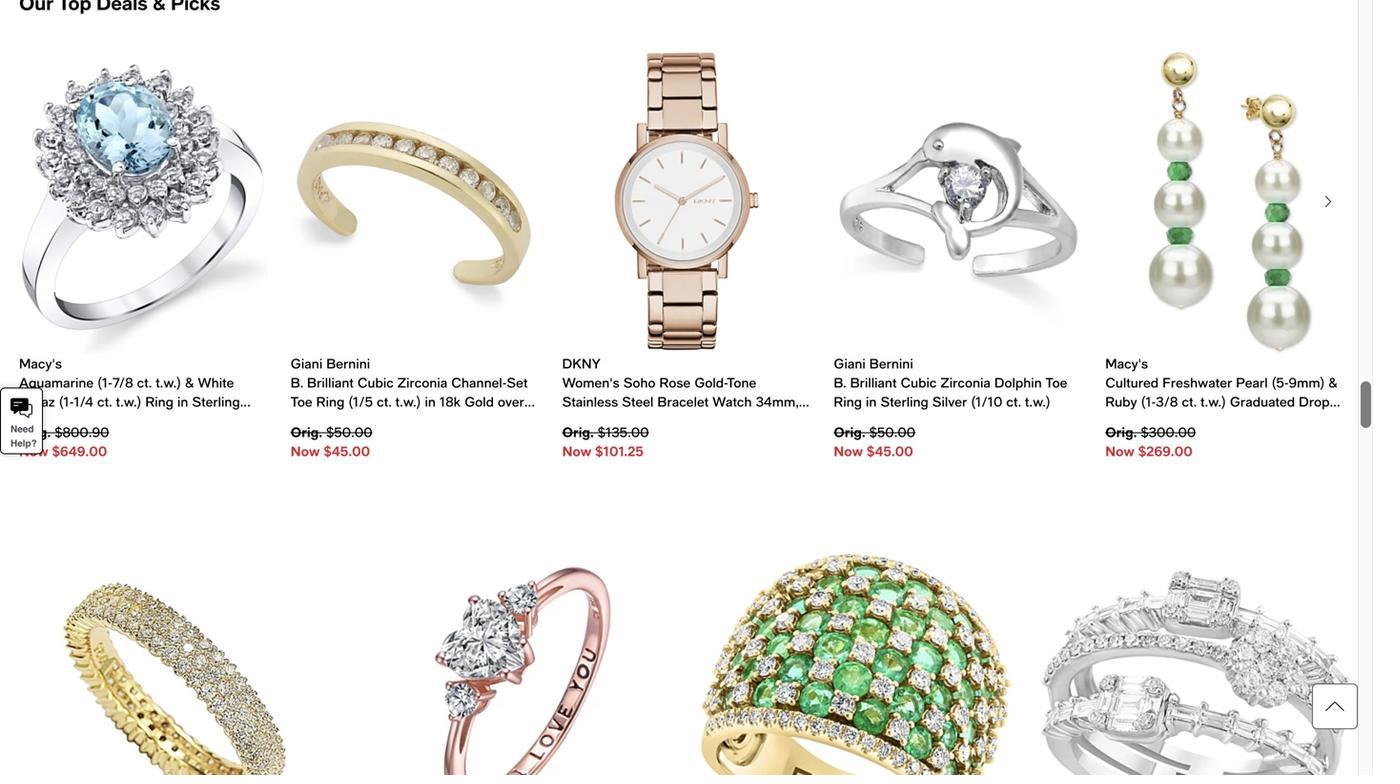 Task type: describe. For each thing, give the bounding box(es) containing it.
bernini for sterling
[[870, 356, 913, 371]]

rose
[[660, 375, 691, 390]]

drop
[[1299, 394, 1330, 409]]

$649.00
[[52, 443, 107, 459]]

need
[[10, 424, 34, 435]]

ct. inside the giani bernini b. brilliant cubic zirconia channel-set toe ring (1/5 ct. t.w.) in 18k gold over sterling silver orig. $50.00 now $45.00
[[377, 394, 392, 409]]

$300.00
[[1141, 424, 1196, 440]]

t.w.) down 7/8
[[116, 394, 141, 409]]

orig. inside 'orig. $50.00 now $45.00'
[[834, 424, 866, 440]]

$101.25
[[595, 443, 644, 459]]

giani for giani bernini b. brilliant cubic zirconia channel-set toe ring (1/5 ct. t.w.) in 18k gold over sterling silver orig. $50.00 now $45.00
[[291, 356, 323, 371]]

(1- inside macy's cultured freshwater pearl (5-9mm) & ruby (1-3/8 ct. t.w.) graduated drop earrings in 14k gold (also in emerald & sapphire)
[[1141, 394, 1156, 409]]

pearl
[[1236, 375, 1268, 390]]

aquamarine
[[19, 375, 94, 390]]

brilliant for ring
[[307, 375, 354, 390]]

ct. right "1/4"
[[97, 394, 112, 409]]

sterling silver with 18k rose gold plated heart and round clear cubic zirconias three-stone "i love you" ring image
[[359, 507, 675, 775]]

$50.00 inside 'orig. $50.00 now $45.00'
[[870, 424, 916, 440]]

suzy levian sterling silver micro-pave white cubic zirconia eternity band ring image
[[19, 507, 336, 775]]

giani bernini b. brilliant cubic zirconia dolphin toe ring in sterling silver (1/10 ct. t.w.)
[[834, 356, 1068, 409]]

white
[[198, 375, 234, 390]]

for
[[616, 413, 633, 428]]

effy® emerald (3-3/4 ct. t.w.) & diamond (1-1/5 ct. t.w.) statement ring in 14k gold image
[[698, 507, 1015, 775]]

18k
[[440, 394, 461, 409]]

scroll to top image
[[1312, 684, 1358, 730]]

1 horizontal spatial (1-
[[97, 375, 112, 390]]

gold inside macy's cultured freshwater pearl (5-9mm) & ruby (1-3/8 ct. t.w.) graduated drop earrings in 14k gold (also in emerald & sapphire)
[[1201, 413, 1230, 428]]

in inside the giani bernini b. brilliant cubic zirconia channel-set toe ring (1/5 ct. t.w.) in 18k gold over sterling silver orig. $50.00 now $45.00
[[425, 394, 436, 409]]

suzy levian sterling silver micro-pave white cubic zirconia eternity band ring group
[[19, 507, 336, 775]]

macy's for macy's aquamarine (1-7/8 ct. t.w.) & white topaz (1-1/4 ct. t.w.) ring in sterling silver orig. $800.90 now $649.00
[[19, 356, 62, 371]]

in inside macy's aquamarine (1-7/8 ct. t.w.) & white topaz (1-1/4 ct. t.w.) ring in sterling silver orig. $800.90 now $649.00
[[177, 394, 188, 409]]

scroll carousel right image
[[1317, 190, 1340, 213]]

sterling inside the giani bernini b. brilliant cubic zirconia dolphin toe ring in sterling silver (1/10 ct. t.w.)
[[881, 394, 929, 409]]

bernini for (1/5
[[326, 356, 370, 371]]

earrings
[[1106, 413, 1157, 428]]

b. for ring
[[834, 375, 847, 390]]

bracelet
[[657, 394, 709, 409]]

ring inside the giani bernini b. brilliant cubic zirconia channel-set toe ring (1/5 ct. t.w.) in 18k gold over sterling silver orig. $50.00 now $45.00
[[316, 394, 345, 409]]

over
[[498, 394, 524, 409]]

$50.00 inside the giani bernini b. brilliant cubic zirconia channel-set toe ring (1/5 ct. t.w.) in 18k gold over sterling silver orig. $50.00 now $45.00
[[326, 424, 373, 440]]

scroll carousel left image
[[31, 190, 53, 213]]

sterling inside macy's aquamarine (1-7/8 ct. t.w.) & white topaz (1-1/4 ct. t.w.) ring in sterling silver orig. $800.90 now $649.00
[[192, 394, 240, 409]]

34mm,
[[756, 394, 799, 409]]

sterling inside the giani bernini b. brilliant cubic zirconia channel-set toe ring (1/5 ct. t.w.) in 18k gold over sterling silver orig. $50.00 now $45.00
[[291, 413, 339, 428]]

ruby
[[1106, 394, 1137, 409]]

now inside 'orig. $50.00 now $45.00'
[[834, 443, 863, 459]]

ring inside macy's aquamarine (1-7/8 ct. t.w.) & white topaz (1-1/4 ct. t.w.) ring in sterling silver orig. $800.90 now $649.00
[[145, 394, 174, 409]]

channel-
[[451, 375, 507, 390]]

macy's inside dkny women's soho rose gold-tone stainless steel bracelet watch 34mm, created for macy's orig. $135.00 now $101.25
[[636, 413, 679, 428]]

0 horizontal spatial (1-
[[59, 394, 74, 409]]

graduated
[[1230, 394, 1295, 409]]

orig. inside the giani bernini b. brilliant cubic zirconia channel-set toe ring (1/5 ct. t.w.) in 18k gold over sterling silver orig. $50.00 now $45.00
[[291, 424, 322, 440]]

zirconia for (1/10
[[941, 375, 991, 390]]

(5-
[[1272, 375, 1289, 390]]

(also
[[1234, 413, 1266, 428]]

effy® emerald (3-3/4 ct. t.w.) & diamond (1-1/5 ct. t.w.) statement ring in 14k gold group
[[698, 507, 1015, 775]]

2 horizontal spatial &
[[1340, 413, 1349, 428]]

silver inside the giani bernini b. brilliant cubic zirconia channel-set toe ring (1/5 ct. t.w.) in 18k gold over sterling silver orig. $50.00 now $45.00
[[342, 413, 377, 428]]

macy's cultured freshwater pearl (5-9mm) & ruby (1-3/8 ct. t.w.) graduated drop earrings in 14k gold (also in emerald & sapphire)
[[1106, 356, 1349, 448]]

orig. $300.00 now $269.00
[[1106, 424, 1196, 459]]

7/8
[[112, 375, 133, 390]]

now inside the giani bernini b. brilliant cubic zirconia channel-set toe ring (1/5 ct. t.w.) in 18k gold over sterling silver orig. $50.00 now $45.00
[[291, 443, 320, 459]]

(1/10
[[971, 394, 1003, 409]]



Task type: vqa. For each thing, say whether or not it's contained in the screenshot.


Task type: locate. For each thing, give the bounding box(es) containing it.
$135.00
[[598, 424, 649, 440]]

1 vertical spatial gold
[[1201, 413, 1230, 428]]

ct. right (1/5
[[377, 394, 392, 409]]

0 horizontal spatial b.
[[291, 375, 303, 390]]

cubic
[[357, 375, 394, 390], [901, 375, 937, 390]]

brilliant for in
[[850, 375, 897, 390]]

ct.
[[137, 375, 152, 390], [97, 394, 112, 409], [377, 394, 392, 409], [1007, 394, 1021, 409], [1182, 394, 1197, 409]]

5 orig. from the left
[[1106, 424, 1137, 440]]

3/8
[[1156, 394, 1178, 409]]

giani inside the giani bernini b. brilliant cubic zirconia channel-set toe ring (1/5 ct. t.w.) in 18k gold over sterling silver orig. $50.00 now $45.00
[[291, 356, 323, 371]]

watch
[[713, 394, 752, 409]]

$50.00 down the giani bernini b. brilliant cubic zirconia dolphin toe ring in sterling silver (1/10 ct. t.w.)
[[870, 424, 916, 440]]

1 horizontal spatial zirconia
[[941, 375, 991, 390]]

0 horizontal spatial giani
[[291, 356, 323, 371]]

5 now from the left
[[1106, 443, 1135, 459]]

now inside orig. $300.00 now $269.00
[[1106, 443, 1135, 459]]

silver left (1/10
[[932, 394, 967, 409]]

women's
[[562, 375, 620, 390]]

effy® multirow baguette & round diamond triple row ring (1-1/20 ct. t.w.) in 14k white gold image
[[1038, 507, 1354, 775]]

0 horizontal spatial sterling
[[192, 394, 240, 409]]

cubic for sterling
[[901, 375, 937, 390]]

in inside the giani bernini b. brilliant cubic zirconia dolphin toe ring in sterling silver (1/10 ct. t.w.)
[[866, 394, 877, 409]]

zirconia inside the giani bernini b. brilliant cubic zirconia channel-set toe ring (1/5 ct. t.w.) in 18k gold over sterling silver orig. $50.00 now $45.00
[[398, 375, 448, 390]]

0 horizontal spatial brilliant
[[307, 375, 354, 390]]

$269.00
[[1139, 443, 1193, 459]]

1 horizontal spatial bernini
[[870, 356, 913, 371]]

in
[[177, 394, 188, 409], [425, 394, 436, 409], [866, 394, 877, 409], [1161, 413, 1172, 428], [1270, 413, 1281, 428]]

2 giani from the left
[[834, 356, 866, 371]]

ring left (1/5
[[316, 394, 345, 409]]

& right emerald
[[1340, 413, 1349, 428]]

sapphire)
[[1106, 432, 1166, 448]]

2 horizontal spatial (1-
[[1141, 394, 1156, 409]]

b. right white
[[291, 375, 303, 390]]

4 now from the left
[[834, 443, 863, 459]]

1 horizontal spatial &
[[1329, 375, 1338, 390]]

cubic up 'orig. $50.00 now $45.00'
[[901, 375, 937, 390]]

1 giani from the left
[[291, 356, 323, 371]]

bernini up (1/5
[[326, 356, 370, 371]]

b. up 'orig. $50.00 now $45.00'
[[834, 375, 847, 390]]

soho
[[623, 375, 656, 390]]

14k
[[1176, 413, 1197, 428]]

2 cubic from the left
[[901, 375, 937, 390]]

gold down channel-
[[465, 394, 494, 409]]

(1- right aquamarine at left
[[97, 375, 112, 390]]

silver down topaz
[[19, 413, 54, 428]]

0 horizontal spatial &
[[185, 375, 194, 390]]

1/4
[[74, 394, 93, 409]]

orig. inside dkny women's soho rose gold-tone stainless steel bracelet watch 34mm, created for macy's orig. $135.00 now $101.25
[[562, 424, 594, 440]]

t.w.) right 7/8
[[156, 375, 181, 390]]

1 now from the left
[[19, 443, 48, 459]]

toe inside the giani bernini b. brilliant cubic zirconia channel-set toe ring (1/5 ct. t.w.) in 18k gold over sterling silver orig. $50.00 now $45.00
[[291, 394, 312, 409]]

$45.00
[[324, 443, 370, 459], [867, 443, 913, 459]]

& for t.w.)
[[185, 375, 194, 390]]

ct. inside the giani bernini b. brilliant cubic zirconia dolphin toe ring in sterling silver (1/10 ct. t.w.)
[[1007, 394, 1021, 409]]

1 b. from the left
[[291, 375, 303, 390]]

created
[[562, 413, 612, 428]]

brilliant inside the giani bernini b. brilliant cubic zirconia channel-set toe ring (1/5 ct. t.w.) in 18k gold over sterling silver orig. $50.00 now $45.00
[[307, 375, 354, 390]]

0 horizontal spatial silver
[[19, 413, 54, 428]]

0 horizontal spatial $45.00
[[324, 443, 370, 459]]

cubic up (1/5
[[357, 375, 394, 390]]

2 horizontal spatial ring
[[834, 394, 862, 409]]

ct. right 7/8
[[137, 375, 152, 390]]

ring up 'orig. $50.00 now $45.00'
[[834, 394, 862, 409]]

b. inside the giani bernini b. brilliant cubic zirconia dolphin toe ring in sterling silver (1/10 ct. t.w.)
[[834, 375, 847, 390]]

1 horizontal spatial $45.00
[[867, 443, 913, 459]]

toe left (1/5
[[291, 394, 312, 409]]

& left white
[[185, 375, 194, 390]]

1 zirconia from the left
[[398, 375, 448, 390]]

0 horizontal spatial cubic
[[357, 375, 394, 390]]

cultured
[[1106, 375, 1159, 390]]

2 zirconia from the left
[[941, 375, 991, 390]]

& right 9mm) at the right of page
[[1329, 375, 1338, 390]]

bernini up 'orig. $50.00 now $45.00'
[[870, 356, 913, 371]]

dkny
[[562, 356, 601, 371]]

1 orig. from the left
[[19, 424, 51, 440]]

giani
[[291, 356, 323, 371], [834, 356, 866, 371]]

b.
[[291, 375, 303, 390], [834, 375, 847, 390]]

ring right "1/4"
[[145, 394, 174, 409]]

t.w.) down freshwater
[[1201, 394, 1226, 409]]

0 horizontal spatial macy's
[[19, 356, 62, 371]]

3 ring from the left
[[834, 394, 862, 409]]

$50.00
[[326, 424, 373, 440], [870, 424, 916, 440]]

t.w.) down dolphin
[[1025, 394, 1051, 409]]

cubic inside the giani bernini b. brilliant cubic zirconia dolphin toe ring in sterling silver (1/10 ct. t.w.)
[[901, 375, 937, 390]]

sterling
[[192, 394, 240, 409], [881, 394, 929, 409], [291, 413, 339, 428]]

tone
[[727, 375, 757, 390]]

2 bernini from the left
[[870, 356, 913, 371]]

dolphin
[[995, 375, 1042, 390]]

9mm)
[[1289, 375, 1325, 390]]

2 horizontal spatial sterling
[[881, 394, 929, 409]]

zirconia up 18k
[[398, 375, 448, 390]]

need help?
[[10, 424, 37, 449]]

1 horizontal spatial macy's
[[636, 413, 679, 428]]

$45.00 inside the giani bernini b. brilliant cubic zirconia channel-set toe ring (1/5 ct. t.w.) in 18k gold over sterling silver orig. $50.00 now $45.00
[[324, 443, 370, 459]]

orig. $50.00 now $45.00
[[834, 424, 916, 459]]

1 horizontal spatial $50.00
[[870, 424, 916, 440]]

brilliant
[[307, 375, 354, 390], [850, 375, 897, 390]]

$45.00 down (1/5
[[324, 443, 370, 459]]

zirconia
[[398, 375, 448, 390], [941, 375, 991, 390]]

(1-
[[97, 375, 112, 390], [59, 394, 74, 409], [1141, 394, 1156, 409]]

silver inside macy's aquamarine (1-7/8 ct. t.w.) & white topaz (1-1/4 ct. t.w.) ring in sterling silver orig. $800.90 now $649.00
[[19, 413, 54, 428]]

now
[[19, 443, 48, 459], [291, 443, 320, 459], [562, 443, 592, 459], [834, 443, 863, 459], [1106, 443, 1135, 459]]

macy's up cultured
[[1106, 356, 1148, 371]]

giani bernini b. brilliant cubic zirconia channel-set toe ring (1/5 ct. t.w.) in 18k gold over sterling silver orig. $50.00 now $45.00
[[291, 356, 528, 459]]

need help? button
[[0, 388, 43, 454]]

topaz
[[19, 394, 55, 409]]

2 b. from the left
[[834, 375, 847, 390]]

t.w.) inside the giani bernini b. brilliant cubic zirconia channel-set toe ring (1/5 ct. t.w.) in 18k gold over sterling silver orig. $50.00 now $45.00
[[395, 394, 421, 409]]

zirconia inside the giani bernini b. brilliant cubic zirconia dolphin toe ring in sterling silver (1/10 ct. t.w.)
[[941, 375, 991, 390]]

brilliant up (1/5
[[307, 375, 354, 390]]

giani for giani bernini b. brilliant cubic zirconia dolphin toe ring in sterling silver (1/10 ct. t.w.)
[[834, 356, 866, 371]]

macy's up aquamarine at left
[[19, 356, 62, 371]]

1 $50.00 from the left
[[326, 424, 373, 440]]

b. inside the giani bernini b. brilliant cubic zirconia channel-set toe ring (1/5 ct. t.w.) in 18k gold over sterling silver orig. $50.00 now $45.00
[[291, 375, 303, 390]]

2 $50.00 from the left
[[870, 424, 916, 440]]

0 horizontal spatial bernini
[[326, 356, 370, 371]]

cubic for (1/5
[[357, 375, 394, 390]]

2 horizontal spatial silver
[[932, 394, 967, 409]]

1 cubic from the left
[[357, 375, 394, 390]]

t.w.) inside macy's cultured freshwater pearl (5-9mm) & ruby (1-3/8 ct. t.w.) graduated drop earrings in 14k gold (also in emerald & sapphire)
[[1201, 394, 1226, 409]]

silver down (1/5
[[342, 413, 377, 428]]

bernini
[[326, 356, 370, 371], [870, 356, 913, 371]]

stainless
[[562, 394, 618, 409]]

0 horizontal spatial $50.00
[[326, 424, 373, 440]]

1 horizontal spatial giani
[[834, 356, 866, 371]]

set
[[507, 375, 528, 390]]

1 vertical spatial toe
[[291, 394, 312, 409]]

0 vertical spatial toe
[[1046, 375, 1068, 390]]

(1- down aquamarine at left
[[59, 394, 74, 409]]

1 horizontal spatial toe
[[1046, 375, 1068, 390]]

0 horizontal spatial gold
[[465, 394, 494, 409]]

1 bernini from the left
[[326, 356, 370, 371]]

1 horizontal spatial b.
[[834, 375, 847, 390]]

$45.00 down the giani bernini b. brilliant cubic zirconia dolphin toe ring in sterling silver (1/10 ct. t.w.)
[[867, 443, 913, 459]]

3 now from the left
[[562, 443, 592, 459]]

macy's down steel
[[636, 413, 679, 428]]

0 horizontal spatial zirconia
[[398, 375, 448, 390]]

effy® multirow baguette & round diamond triple row ring (1-1/20 ct. t.w.) in 14k white gold group
[[1038, 507, 1354, 775]]

giani inside the giani bernini b. brilliant cubic zirconia dolphin toe ring in sterling silver (1/10 ct. t.w.)
[[834, 356, 866, 371]]

1 horizontal spatial cubic
[[901, 375, 937, 390]]

orig.
[[19, 424, 51, 440], [291, 424, 322, 440], [562, 424, 594, 440], [834, 424, 866, 440], [1106, 424, 1137, 440]]

zirconia up (1/10
[[941, 375, 991, 390]]

silver
[[932, 394, 967, 409], [19, 413, 54, 428], [342, 413, 377, 428]]

orig. inside macy's aquamarine (1-7/8 ct. t.w.) & white topaz (1-1/4 ct. t.w.) ring in sterling silver orig. $800.90 now $649.00
[[19, 424, 51, 440]]

ct. inside macy's cultured freshwater pearl (5-9mm) & ruby (1-3/8 ct. t.w.) graduated drop earrings in 14k gold (also in emerald & sapphire)
[[1182, 394, 1197, 409]]

1 horizontal spatial silver
[[342, 413, 377, 428]]

now inside dkny women's soho rose gold-tone stainless steel bracelet watch 34mm, created for macy's orig. $135.00 now $101.25
[[562, 443, 592, 459]]

1 horizontal spatial sterling
[[291, 413, 339, 428]]

1 horizontal spatial brilliant
[[850, 375, 897, 390]]

sterling silver with 18k rose gold plated heart and round clear cubic zirconias three-stone "i love you" ring group
[[359, 507, 675, 775]]

2 ring from the left
[[316, 394, 345, 409]]

4 orig. from the left
[[834, 424, 866, 440]]

b. for toe
[[291, 375, 303, 390]]

freshwater
[[1163, 375, 1232, 390]]

macy's inside macy's aquamarine (1-7/8 ct. t.w.) & white topaz (1-1/4 ct. t.w.) ring in sterling silver orig. $800.90 now $649.00
[[19, 356, 62, 371]]

zirconia for t.w.)
[[398, 375, 448, 390]]

& inside macy's aquamarine (1-7/8 ct. t.w.) & white topaz (1-1/4 ct. t.w.) ring in sterling silver orig. $800.90 now $649.00
[[185, 375, 194, 390]]

2 brilliant from the left
[[850, 375, 897, 390]]

$50.00 down (1/5
[[326, 424, 373, 440]]

1 brilliant from the left
[[307, 375, 354, 390]]

macy's aquamarine (1-7/8 ct. t.w.) & white topaz (1-1/4 ct. t.w.) ring in sterling silver orig. $800.90 now $649.00
[[19, 356, 240, 459]]

gold
[[465, 394, 494, 409], [1201, 413, 1230, 428]]

now inside macy's aquamarine (1-7/8 ct. t.w.) & white topaz (1-1/4 ct. t.w.) ring in sterling silver orig. $800.90 now $649.00
[[19, 443, 48, 459]]

ring
[[145, 394, 174, 409], [316, 394, 345, 409], [834, 394, 862, 409]]

ring inside the giani bernini b. brilliant cubic zirconia dolphin toe ring in sterling silver (1/10 ct. t.w.)
[[834, 394, 862, 409]]

ct. down dolphin
[[1007, 394, 1021, 409]]

gold inside the giani bernini b. brilliant cubic zirconia channel-set toe ring (1/5 ct. t.w.) in 18k gold over sterling silver orig. $50.00 now $45.00
[[465, 394, 494, 409]]

orig. inside orig. $300.00 now $269.00
[[1106, 424, 1137, 440]]

1 horizontal spatial ring
[[316, 394, 345, 409]]

2 now from the left
[[291, 443, 320, 459]]

toe
[[1046, 375, 1068, 390], [291, 394, 312, 409]]

toe inside the giani bernini b. brilliant cubic zirconia dolphin toe ring in sterling silver (1/10 ct. t.w.)
[[1046, 375, 1068, 390]]

$800.90
[[55, 424, 109, 440]]

dkny women's soho rose gold-tone stainless steel bracelet watch 34mm, created for macy's orig. $135.00 now $101.25
[[562, 356, 799, 459]]

gold-
[[695, 375, 727, 390]]

0 horizontal spatial ring
[[145, 394, 174, 409]]

(1- down cultured
[[1141, 394, 1156, 409]]

2 orig. from the left
[[291, 424, 322, 440]]

macy's
[[19, 356, 62, 371], [1106, 356, 1148, 371], [636, 413, 679, 428]]

silver inside the giani bernini b. brilliant cubic zirconia dolphin toe ring in sterling silver (1/10 ct. t.w.)
[[932, 394, 967, 409]]

macy's for macy's cultured freshwater pearl (5-9mm) & ruby (1-3/8 ct. t.w.) graduated drop earrings in 14k gold (also in emerald & sapphire)
[[1106, 356, 1148, 371]]

steel
[[622, 394, 654, 409]]

gold right 14k
[[1201, 413, 1230, 428]]

macy's inside macy's cultured freshwater pearl (5-9mm) & ruby (1-3/8 ct. t.w.) graduated drop earrings in 14k gold (also in emerald & sapphire)
[[1106, 356, 1148, 371]]

t.w.) inside the giani bernini b. brilliant cubic zirconia dolphin toe ring in sterling silver (1/10 ct. t.w.)
[[1025, 394, 1051, 409]]

t.w.) left 18k
[[395, 394, 421, 409]]

help?
[[10, 438, 37, 449]]

brilliant up 'orig. $50.00 now $45.00'
[[850, 375, 897, 390]]

2 horizontal spatial macy's
[[1106, 356, 1148, 371]]

toe right dolphin
[[1046, 375, 1068, 390]]

bernini inside the giani bernini b. brilliant cubic zirconia channel-set toe ring (1/5 ct. t.w.) in 18k gold over sterling silver orig. $50.00 now $45.00
[[326, 356, 370, 371]]

3 orig. from the left
[[562, 424, 594, 440]]

2 $45.00 from the left
[[867, 443, 913, 459]]

1 $45.00 from the left
[[324, 443, 370, 459]]

& for 9mm)
[[1329, 375, 1338, 390]]

(1/5
[[348, 394, 373, 409]]

0 vertical spatial gold
[[465, 394, 494, 409]]

1 horizontal spatial gold
[[1201, 413, 1230, 428]]

1 ring from the left
[[145, 394, 174, 409]]

cubic inside the giani bernini b. brilliant cubic zirconia channel-set toe ring (1/5 ct. t.w.) in 18k gold over sterling silver orig. $50.00 now $45.00
[[357, 375, 394, 390]]

brilliant inside the giani bernini b. brilliant cubic zirconia dolphin toe ring in sterling silver (1/10 ct. t.w.)
[[850, 375, 897, 390]]

emerald
[[1285, 413, 1336, 428]]

&
[[185, 375, 194, 390], [1329, 375, 1338, 390], [1340, 413, 1349, 428]]

ct. up 14k
[[1182, 394, 1197, 409]]

bernini inside the giani bernini b. brilliant cubic zirconia dolphin toe ring in sterling silver (1/10 ct. t.w.)
[[870, 356, 913, 371]]

$45.00 inside 'orig. $50.00 now $45.00'
[[867, 443, 913, 459]]

0 horizontal spatial toe
[[291, 394, 312, 409]]

t.w.)
[[156, 375, 181, 390], [116, 394, 141, 409], [395, 394, 421, 409], [1025, 394, 1051, 409], [1201, 394, 1226, 409]]



